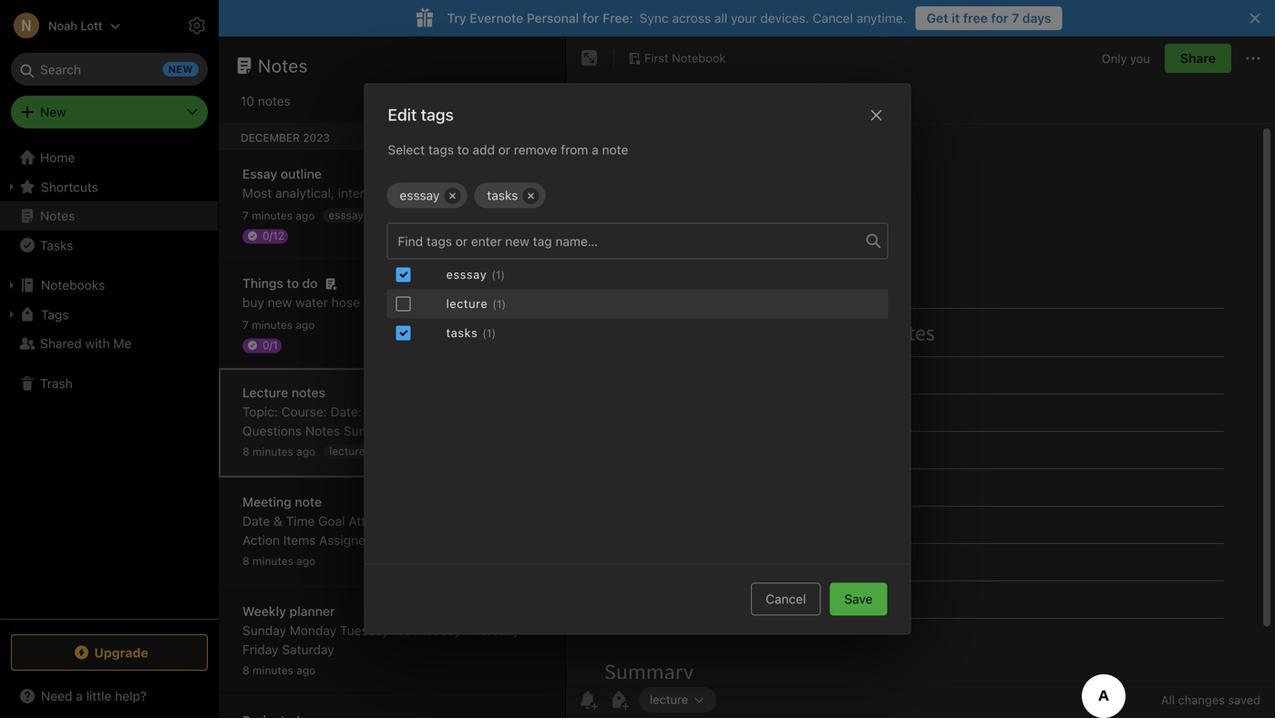 Task type: locate. For each thing, give the bounding box(es) containing it.
notes
[[258, 55, 308, 76], [40, 208, 75, 223], [305, 424, 340, 439], [482, 514, 517, 529]]

2 horizontal spatial esssay
[[446, 268, 487, 281]]

it
[[952, 10, 961, 26]]

( for tasks
[[483, 327, 487, 340]]

tasks down lecture ( 1 )
[[446, 326, 478, 340]]

professor/speaker:
[[365, 404, 477, 420]]

get it free for 7 days
[[927, 10, 1052, 26]]

7 minutes ago up 0/1
[[243, 319, 315, 332]]

items
[[283, 533, 316, 548]]

saturday
[[282, 642, 335, 658]]

analytical,
[[275, 186, 335, 201]]

cancel left save
[[766, 592, 807, 607]]

notes inside topic: course: date: professor/speaker: questions notes summary
[[305, 424, 340, 439]]

you right help
[[921, 186, 942, 201]]

esssay down interpretive,
[[329, 209, 364, 222]]

2 vertical spatial esssay
[[446, 268, 487, 281]]

tree
[[0, 143, 219, 618]]

try evernote personal for free: sync across all your devices. cancel anytime.
[[447, 10, 907, 26]]

8 minutes ago down action
[[243, 555, 316, 568]]

0/12
[[263, 229, 285, 242]]

buy new water hose
[[243, 295, 360, 310]]

1 vertical spatial 1
[[497, 298, 502, 311]]

for
[[583, 10, 600, 26], [992, 10, 1009, 26], [1110, 186, 1126, 201]]

1 vertical spatial cancel
[[766, 592, 807, 607]]

esssay up lecture ( 1 )
[[446, 268, 487, 281]]

0 vertical spatial 7 minutes ago
[[243, 209, 315, 222]]

) down lecture ( 1 )
[[492, 327, 496, 340]]

edit
[[388, 105, 417, 124]]

8
[[243, 446, 250, 458], [243, 555, 250, 568], [243, 664, 250, 677]]

1 vertical spatial you
[[921, 186, 942, 201]]

sunday
[[243, 623, 286, 638]]

tasks inside button
[[487, 188, 518, 203]]

tend
[[538, 186, 565, 201]]

essay
[[243, 166, 277, 181]]

meeting
[[473, 533, 521, 548], [335, 552, 383, 567]]

1 inside tasks ( 1 )
[[487, 327, 492, 340]]

notebook
[[672, 51, 726, 65]]

1 vertical spatial to
[[568, 186, 580, 201]]

free
[[964, 10, 988, 26]]

1 vertical spatial 7 minutes ago
[[243, 319, 315, 332]]

lecture row
[[387, 290, 889, 319]]

1 horizontal spatial you
[[1131, 51, 1151, 65]]

1
[[496, 269, 501, 281], [497, 298, 502, 311], [487, 327, 492, 340]]

1 for tasks
[[487, 327, 492, 340]]

only
[[1102, 51, 1128, 65]]

7 minutes ago up "0/12"
[[243, 209, 315, 222]]

) up lecture ( 1 )
[[501, 269, 505, 281]]

3 8 from the top
[[243, 664, 250, 677]]

you right only
[[1131, 51, 1151, 65]]

or left persuasive
[[413, 186, 425, 201]]

the
[[622, 186, 641, 201]]

lecture down summary
[[329, 445, 365, 458]]

2 vertical spatial lecture
[[650, 693, 689, 707]]

for left free:
[[583, 10, 600, 26]]

(
[[492, 269, 496, 281], [493, 298, 497, 311], [483, 327, 487, 340]]

) down "esssay ( 1 )"
[[502, 298, 506, 311]]

notes down the course:
[[305, 424, 340, 439]]

changes
[[1179, 694, 1226, 707]]

0 horizontal spatial you
[[921, 186, 942, 201]]

tags right the 'edit'
[[421, 105, 454, 124]]

2 horizontal spatial lecture
[[650, 693, 689, 707]]

( inside tasks ( 1 )
[[483, 327, 487, 340]]

2 vertical spatial 1
[[487, 327, 492, 340]]

to left "do"
[[287, 276, 299, 291]]

and
[[423, 552, 445, 567]]

8 down action
[[243, 555, 250, 568]]

upgrade
[[94, 645, 148, 661]]

2 horizontal spatial for
[[1110, 186, 1126, 201]]

tags right select
[[429, 142, 454, 157]]

0 vertical spatial me
[[113, 336, 132, 351]]

) inside lecture ( 1 )
[[502, 298, 506, 311]]

follow
[[584, 186, 618, 201]]

for inside button
[[992, 10, 1009, 26]]

8 minutes ago down questions
[[243, 446, 316, 458]]

course:
[[281, 404, 327, 420]]

share button
[[1165, 44, 1232, 73]]

to right tend
[[568, 186, 580, 201]]

( down lecture ( 1 )
[[483, 327, 487, 340]]

notes link
[[0, 202, 218, 231]]

0 vertical spatial 8
[[243, 446, 250, 458]]

2 horizontal spatial to
[[568, 186, 580, 201]]

lecture right add tag icon
[[650, 693, 689, 707]]

1 vertical spatial tasks
[[446, 326, 478, 340]]

1 horizontal spatial meeting
[[473, 533, 521, 548]]

action
[[448, 552, 484, 567]]

or
[[499, 142, 511, 157], [413, 186, 425, 201]]

) inside "esssay ( 1 )"
[[501, 269, 505, 281]]

0 vertical spatial lecture
[[446, 297, 488, 311]]

save button
[[830, 583, 888, 616]]

me up clean
[[412, 514, 430, 529]]

me
[[113, 336, 132, 351], [412, 514, 430, 529]]

7 inside button
[[1012, 10, 1020, 26]]

tags for edit
[[421, 105, 454, 124]]

notes up the items
[[482, 514, 517, 529]]

notes up tasks
[[40, 208, 75, 223]]

first notebook
[[645, 51, 726, 65]]

) inside tasks ( 1 )
[[492, 327, 496, 340]]

( down "esssay ( 1 )"
[[493, 298, 497, 311]]

minutes up "0/12"
[[252, 209, 293, 222]]

expand tags image
[[5, 307, 19, 322]]

row group inside the select tags to add or remove from a note element
[[387, 260, 889, 348]]

2 vertical spatial )
[[492, 327, 496, 340]]

formulate
[[946, 186, 1002, 201]]

ago inside weekly planner sunday monday tuesday wednesday thursday friday saturday 8 minutes ago
[[297, 664, 316, 677]]

row group containing esssay
[[387, 260, 889, 348]]

up
[[455, 533, 469, 548]]

meeting up the items
[[473, 533, 521, 548]]

1 vertical spatial meeting
[[335, 552, 383, 567]]

7 left days
[[1012, 10, 1020, 26]]

7 down buy
[[243, 319, 249, 332]]

date:
[[331, 404, 362, 420]]

...
[[1163, 186, 1174, 201]]

cancel right devices.
[[813, 10, 854, 26]]

0 horizontal spatial esssay
[[329, 209, 364, 222]]

only you
[[1102, 51, 1151, 65]]

0 vertical spatial (
[[492, 269, 496, 281]]

0 vertical spatial cancel
[[813, 10, 854, 26]]

all
[[715, 10, 728, 26]]

0 horizontal spatial to
[[287, 276, 299, 291]]

0 horizontal spatial lecture
[[329, 445, 365, 458]]

7
[[1012, 10, 1020, 26], [243, 209, 249, 222], [243, 319, 249, 332]]

upgrade button
[[11, 635, 208, 671]]

minutes down friday
[[253, 664, 294, 677]]

1 vertical spatial 8 minutes ago
[[243, 555, 316, 568]]

to left add
[[458, 142, 469, 157]]

1 vertical spatial note
[[295, 495, 322, 510]]

1 horizontal spatial lecture
[[446, 297, 488, 311]]

1 8 from the top
[[243, 446, 250, 458]]

1 inside "esssay ( 1 )"
[[496, 269, 501, 281]]

0 vertical spatial 1
[[496, 269, 501, 281]]

1 vertical spatial me
[[412, 514, 430, 529]]

0 vertical spatial tasks
[[487, 188, 518, 203]]

home
[[40, 150, 75, 165]]

home link
[[0, 143, 219, 172]]

2 vertical spatial (
[[483, 327, 487, 340]]

0 vertical spatial 8 minutes ago
[[243, 446, 316, 458]]

0 vertical spatial esssay
[[400, 188, 440, 203]]

planner
[[290, 604, 335, 619]]

1 horizontal spatial me
[[412, 514, 430, 529]]

( for esssay
[[492, 269, 496, 281]]

notes up the course:
[[292, 385, 325, 400]]

1 horizontal spatial tasks
[[487, 188, 518, 203]]

for for 7
[[992, 10, 1009, 26]]

1 8 minutes ago from the top
[[243, 446, 316, 458]]

you
[[1131, 51, 1151, 65], [921, 186, 942, 201]]

7 down 'most' at the top of page
[[243, 209, 249, 222]]

( up lecture ( 1 )
[[492, 269, 496, 281]]

1 vertical spatial lecture
[[329, 445, 365, 458]]

expand note image
[[579, 47, 601, 69]]

ago down questions
[[297, 446, 316, 458]]

esssay inside row
[[446, 268, 487, 281]]

1 vertical spatial (
[[493, 298, 497, 311]]

shared with me link
[[0, 329, 218, 358]]

date
[[243, 514, 270, 529]]

esssay button
[[387, 183, 467, 208]]

0 horizontal spatial tasks
[[446, 326, 478, 340]]

1 horizontal spatial or
[[499, 142, 511, 157]]

add tag image
[[608, 689, 630, 711]]

lecture notes
[[243, 385, 325, 400]]

lecture
[[446, 297, 488, 311], [329, 445, 365, 458], [650, 693, 689, 707]]

0 vertical spatial tags
[[421, 105, 454, 124]]

1 down lecture ( 1 )
[[487, 327, 492, 340]]

None search field
[[24, 53, 195, 86]]

me right with
[[113, 336, 132, 351]]

summary
[[344, 424, 400, 439]]

lecture up tasks ( 1 ) on the top left
[[446, 297, 488, 311]]

0 vertical spatial you
[[1131, 51, 1151, 65]]

get
[[927, 10, 949, 26]]

tasks row
[[387, 319, 889, 348]]

0 horizontal spatial me
[[113, 336, 132, 351]]

1 horizontal spatial to
[[458, 142, 469, 157]]

0 vertical spatial 7
[[1012, 10, 1020, 26]]

2 vertical spatial 7
[[243, 319, 249, 332]]

2 vertical spatial to
[[287, 276, 299, 291]]

( inside "esssay ( 1 )"
[[492, 269, 496, 281]]

notebooks
[[41, 278, 105, 293]]

1 vertical spatial or
[[413, 186, 425, 201]]

for left most
[[1110, 186, 1126, 201]]

1 horizontal spatial for
[[992, 10, 1009, 26]]

1 horizontal spatial cancel
[[813, 10, 854, 26]]

1 down "esssay ( 1 )"
[[497, 298, 502, 311]]

1 vertical spatial tags
[[429, 142, 454, 157]]

try
[[447, 10, 467, 26]]

water
[[296, 295, 328, 310]]

meeting down assignee
[[335, 552, 383, 567]]

days
[[1023, 10, 1052, 26]]

you inside note window element
[[1131, 51, 1151, 65]]

esssay down select
[[400, 188, 440, 203]]

0 vertical spatial to
[[458, 142, 469, 157]]

notes
[[258, 93, 291, 109], [292, 385, 325, 400], [243, 552, 275, 567], [386, 552, 419, 567]]

8 down friday
[[243, 664, 250, 677]]

for right free
[[992, 10, 1009, 26]]

ago down items
[[297, 555, 316, 568]]

shared with me
[[40, 336, 132, 351]]

from
[[561, 142, 589, 157]]

note right a
[[602, 142, 629, 157]]

0 horizontal spatial for
[[583, 10, 600, 26]]

) for tasks
[[492, 327, 496, 340]]

( for lecture
[[493, 298, 497, 311]]

most
[[243, 186, 272, 201]]

0 horizontal spatial cancel
[[766, 592, 807, 607]]

settings image
[[186, 15, 208, 36]]

get it free for 7 days button
[[916, 6, 1063, 30]]

2 vertical spatial 8
[[243, 664, 250, 677]]

note up time
[[295, 495, 322, 510]]

tasks inside row
[[446, 326, 478, 340]]

add a reminder image
[[577, 689, 599, 711]]

esssay
[[400, 188, 440, 203], [329, 209, 364, 222], [446, 268, 487, 281]]

ago down analytical,
[[296, 209, 315, 222]]

ago down saturday on the bottom of page
[[297, 664, 316, 677]]

or right add
[[499, 142, 511, 157]]

Select3047 checkbox
[[396, 297, 411, 311]]

notes up the 10 notes
[[258, 55, 308, 76]]

row group
[[387, 260, 889, 348]]

8 minutes ago
[[243, 446, 316, 458], [243, 555, 316, 568]]

( inside lecture ( 1 )
[[493, 298, 497, 311]]

1 vertical spatial 8
[[243, 555, 250, 568]]

1 vertical spatial esssay
[[329, 209, 364, 222]]

1 vertical spatial )
[[502, 298, 506, 311]]

0 vertical spatial or
[[499, 142, 511, 157]]

2 8 from the top
[[243, 555, 250, 568]]

0 vertical spatial note
[[602, 142, 629, 157]]

saved
[[1229, 694, 1261, 707]]

tasks
[[487, 188, 518, 203], [446, 326, 478, 340]]

0 vertical spatial )
[[501, 269, 505, 281]]

most analytical, interpretive, or persuasive essays tend to follow the same basic pattern. this structure should help you formulate effective outlines for most ...
[[243, 186, 1174, 201]]

1 up lecture ( 1 )
[[496, 269, 501, 281]]

1 inside lecture ( 1 )
[[497, 298, 502, 311]]

outline
[[281, 166, 322, 181]]

8 down questions
[[243, 446, 250, 458]]

0 horizontal spatial meeting
[[335, 552, 383, 567]]

notebooks link
[[0, 271, 218, 300]]

to
[[458, 142, 469, 157], [568, 186, 580, 201], [287, 276, 299, 291]]

tasks down select tags to add or remove from a note
[[487, 188, 518, 203]]

notes right 10
[[258, 93, 291, 109]]

thursday
[[465, 623, 520, 638]]

1 horizontal spatial esssay
[[400, 188, 440, 203]]



Task type: vqa. For each thing, say whether or not it's contained in the screenshot.
"Login"
no



Task type: describe. For each thing, give the bounding box(es) containing it.
trash link
[[0, 369, 218, 399]]

topic: course: date: professor/speaker: questions notes summary
[[243, 404, 477, 439]]

cancel inside the cancel button
[[766, 592, 807, 607]]

things to do
[[243, 276, 318, 291]]

tree containing home
[[0, 143, 219, 618]]

tags
[[41, 307, 69, 322]]

lecture
[[243, 385, 288, 400]]

esssay ( 1 )
[[446, 268, 505, 281]]

should
[[849, 186, 889, 201]]

shared
[[40, 336, 82, 351]]

clean
[[418, 533, 451, 548]]

monday
[[290, 623, 337, 638]]

0 horizontal spatial note
[[295, 495, 322, 510]]

assignee
[[319, 533, 373, 548]]

Find tags or enter new tag name… text field
[[388, 229, 867, 253]]

this
[[764, 186, 789, 201]]

1 7 minutes ago from the top
[[243, 209, 315, 222]]

evernote
[[470, 10, 524, 26]]

hose
[[332, 295, 360, 310]]

cancel button
[[751, 583, 821, 616]]

Note Editor text field
[[566, 124, 1276, 681]]

across
[[672, 10, 711, 26]]

select
[[388, 142, 425, 157]]

out
[[312, 552, 332, 567]]

all changes saved
[[1162, 694, 1261, 707]]

minutes down action
[[253, 555, 294, 568]]

goal
[[318, 514, 345, 529]]

items
[[488, 552, 520, 567]]

devices.
[[761, 10, 810, 26]]

minutes down questions
[[253, 446, 294, 458]]

a
[[592, 142, 599, 157]]

help
[[892, 186, 918, 201]]

2 7 minutes ago from the top
[[243, 319, 315, 332]]

esssay inside button
[[400, 188, 440, 203]]

effective
[[1005, 186, 1057, 201]]

me inside "shared with me" link
[[113, 336, 132, 351]]

lecture button
[[639, 688, 717, 713]]

note window element
[[566, 36, 1276, 719]]

questions
[[243, 424, 302, 439]]

notes down status
[[386, 552, 419, 567]]

minutes inside weekly planner sunday monday tuesday wednesday thursday friday saturday 8 minutes ago
[[253, 664, 294, 677]]

with
[[85, 336, 110, 351]]

2 8 minutes ago from the top
[[243, 555, 316, 568]]

buy
[[243, 295, 264, 310]]

tasks ( 1 )
[[446, 326, 496, 340]]

10 notes
[[241, 93, 291, 109]]

1 for lecture
[[497, 298, 502, 311]]

shortcuts button
[[0, 172, 218, 202]]

do
[[302, 276, 318, 291]]

things
[[243, 276, 284, 291]]

most
[[1130, 186, 1159, 201]]

share
[[1181, 51, 1217, 66]]

lecture inside row
[[446, 297, 488, 311]]

sync
[[640, 10, 669, 26]]

shortcuts
[[41, 179, 98, 194]]

tags button
[[0, 300, 218, 329]]

status
[[376, 533, 414, 548]]

minutes up 0/1
[[252, 319, 293, 332]]

pattern.
[[714, 186, 760, 201]]

1 horizontal spatial note
[[602, 142, 629, 157]]

action
[[243, 533, 280, 548]]

0 horizontal spatial or
[[413, 186, 425, 201]]

anytime.
[[857, 10, 907, 26]]

for for free:
[[583, 10, 600, 26]]

meeting note
[[243, 495, 322, 510]]

esssay row
[[387, 260, 889, 290]]

1 for esssay
[[496, 269, 501, 281]]

wednesday
[[393, 623, 461, 638]]

close image
[[866, 104, 888, 126]]

) for esssay
[[501, 269, 505, 281]]

select tags to add or remove from a note element
[[365, 176, 911, 564]]

new
[[40, 104, 66, 119]]

8 inside weekly planner sunday monday tuesday wednesday thursday friday saturday 8 minutes ago
[[243, 664, 250, 677]]

1 vertical spatial 7
[[243, 209, 249, 222]]

interpretive,
[[338, 186, 409, 201]]

select tags to add or remove from a note
[[388, 142, 629, 157]]

lecture inside button
[[650, 693, 689, 707]]

outlines
[[1060, 186, 1107, 201]]

0/1
[[263, 339, 278, 352]]

Search text field
[[24, 53, 195, 86]]

10
[[241, 93, 254, 109]]

) for lecture
[[502, 298, 506, 311]]

save
[[845, 592, 873, 607]]

first
[[645, 51, 669, 65]]

send
[[279, 552, 309, 567]]

structure
[[792, 186, 846, 201]]

0 vertical spatial meeting
[[473, 533, 521, 548]]

essay outline
[[243, 166, 322, 181]]

expand notebooks image
[[5, 278, 19, 293]]

Select3048 checkbox
[[396, 326, 411, 341]]

me inside date & time goal attendees me agenda notes action items assignee status clean up meeting notes send out meeting notes and action items
[[412, 514, 430, 529]]

personal
[[527, 10, 579, 26]]

essays
[[495, 186, 535, 201]]

basic
[[679, 186, 711, 201]]

your
[[731, 10, 757, 26]]

tags for select
[[429, 142, 454, 157]]

notes down action
[[243, 552, 275, 567]]

ago down buy new water hose
[[296, 319, 315, 332]]

tasks button
[[475, 183, 546, 208]]

tasks for tasks ( 1 )
[[446, 326, 478, 340]]

Select3046 checkbox
[[396, 268, 411, 282]]

tasks for tasks
[[487, 188, 518, 203]]

same
[[644, 186, 676, 201]]

first notebook button
[[622, 46, 733, 71]]

&
[[274, 514, 283, 529]]

notes inside date & time goal attendees me agenda notes action items assignee status clean up meeting notes send out meeting notes and action items
[[482, 514, 517, 529]]

time
[[286, 514, 315, 529]]

add
[[473, 142, 495, 157]]

tasks
[[40, 238, 73, 253]]

lecture ( 1 )
[[446, 297, 506, 311]]

all
[[1162, 694, 1176, 707]]

topic:
[[243, 404, 278, 420]]

free:
[[603, 10, 634, 26]]

meeting
[[243, 495, 292, 510]]



